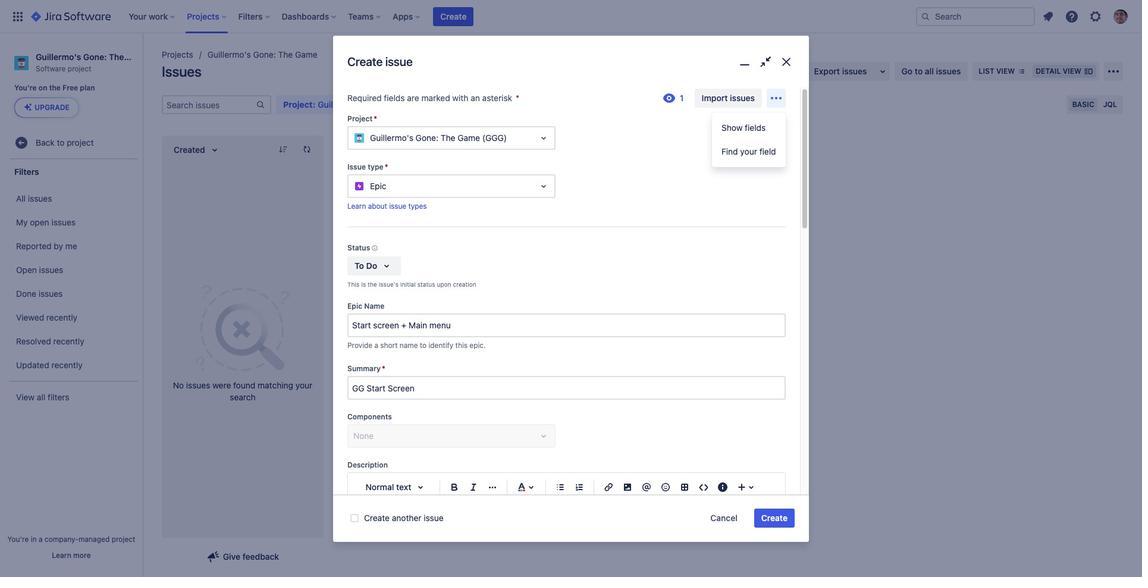 Task type: describe. For each thing, give the bounding box(es) containing it.
types
[[409, 202, 427, 211]]

no issues were found matching your search
[[173, 380, 313, 402]]

to for back
[[57, 137, 65, 148]]

import issues link
[[695, 89, 763, 108]]

table image
[[678, 481, 692, 495]]

open issues link
[[6, 259, 139, 282]]

on
[[39, 83, 47, 92]]

issues left 'list'
[[937, 66, 962, 76]]

open issues
[[16, 265, 63, 275]]

my
[[16, 217, 28, 227]]

all issues
[[16, 193, 52, 204]]

the for guillermo's gone: the game software project
[[109, 52, 124, 62]]

import
[[702, 93, 728, 103]]

go to all issues
[[902, 66, 962, 76]]

project
[[348, 114, 373, 123]]

do
[[366, 261, 378, 271]]

more
[[73, 551, 91, 560]]

mention image
[[640, 481, 654, 495]]

my open issues link
[[6, 211, 139, 235]]

code snippet image
[[697, 481, 711, 495]]

about
[[368, 202, 387, 211]]

create button inside primary element
[[434, 7, 474, 26]]

cancel
[[711, 513, 738, 523]]

guillermo's for guillermo's gone: the game software project
[[36, 52, 81, 62]]

found
[[233, 380, 256, 390]]

company-
[[45, 535, 79, 544]]

* right summary
[[382, 364, 386, 373]]

done issues link
[[6, 282, 139, 306]]

* right 'type'
[[385, 162, 388, 171]]

resolved recently link
[[6, 330, 139, 354]]

link image
[[602, 481, 616, 495]]

short
[[381, 341, 398, 350]]

the for guillermo's gone: the game
[[278, 49, 293, 60]]

list
[[979, 67, 995, 76]]

search
[[230, 392, 256, 402]]

go to all issues link
[[895, 62, 969, 81]]

to for go
[[915, 66, 923, 76]]

done
[[16, 289, 36, 299]]

1 horizontal spatial create button
[[755, 509, 795, 528]]

issues for no issues were found matching your search
[[186, 380, 210, 390]]

reported
[[16, 241, 52, 251]]

managed
[[79, 535, 110, 544]]

upon
[[437, 281, 452, 288]]

more formatting image
[[486, 481, 500, 495]]

epic for epic name
[[348, 302, 363, 311]]

Search issues text field
[[163, 96, 256, 113]]

are
[[407, 93, 419, 103]]

create banner
[[0, 0, 1143, 33]]

reported by me link
[[6, 235, 139, 259]]

project for in
[[112, 535, 135, 544]]

create issue
[[348, 55, 413, 69]]

all
[[16, 193, 26, 204]]

normal text
[[366, 482, 412, 492]]

to do
[[355, 261, 378, 271]]

issues for all issues
[[28, 193, 52, 204]]

project *
[[348, 114, 377, 123]]

guillermo's for guillermo's gone: the game
[[208, 49, 251, 60]]

fields for show
[[745, 123, 766, 133]]

Epic Name text field
[[349, 315, 785, 336]]

save filter
[[691, 99, 731, 110]]

primary element
[[7, 0, 917, 33]]

export issues button
[[808, 62, 890, 81]]

more actions for this issue image
[[770, 91, 784, 105]]

provide a short name to identify this epic.
[[348, 341, 486, 350]]

software
[[36, 64, 66, 73]]

1 vertical spatial project
[[67, 137, 94, 148]]

projects link
[[162, 48, 193, 62]]

show fields button
[[713, 116, 786, 140]]

view for list view
[[997, 67, 1016, 76]]

description
[[348, 461, 388, 470]]

find your field button
[[713, 140, 786, 164]]

guillermo's for guillermo's gone: the game (ggg)
[[370, 133, 414, 143]]

info panel image
[[716, 481, 730, 495]]

an
[[471, 93, 480, 103]]

resolved
[[16, 336, 51, 346]]

type
[[368, 162, 384, 171]]

cancel button
[[704, 509, 745, 528]]

give feedback
[[223, 552, 279, 562]]

italic ⌘i image
[[467, 481, 481, 495]]

reported by me
[[16, 241, 77, 251]]

this
[[456, 341, 468, 350]]

learn more
[[52, 551, 91, 560]]

you're for you're on the free plan
[[14, 83, 37, 92]]

filters
[[14, 167, 39, 177]]

the for guillermo's gone: the game (ggg)
[[441, 133, 456, 143]]

1 vertical spatial a
[[39, 535, 43, 544]]

issue's
[[379, 281, 399, 288]]

the for free
[[49, 83, 61, 92]]

summary *
[[348, 364, 386, 373]]

find your field
[[722, 146, 777, 157]]

export
[[815, 66, 841, 76]]

1 horizontal spatial all
[[926, 66, 935, 76]]

emoji image
[[659, 481, 673, 495]]

issues for done issues
[[39, 289, 63, 299]]

discard & close image
[[778, 54, 795, 71]]

learn about issue types link
[[348, 202, 427, 211]]

project for gone:
[[68, 64, 91, 73]]

issue
[[348, 162, 366, 171]]

feedback
[[243, 552, 279, 562]]

in
[[31, 535, 37, 544]]

provide
[[348, 341, 373, 350]]

* right the project
[[374, 114, 377, 123]]

by
[[54, 241, 63, 251]]

view all filters link
[[6, 386, 139, 410]]

jql
[[1104, 100, 1118, 109]]

0 vertical spatial issue
[[386, 55, 413, 69]]

issues for export issues
[[843, 66, 868, 76]]

done issues
[[16, 289, 63, 299]]

bold ⌘b image
[[448, 481, 462, 495]]

save
[[691, 99, 710, 110]]

refresh image
[[302, 145, 312, 154]]

create inside primary element
[[441, 11, 467, 21]]

updated recently
[[16, 360, 83, 370]]

issues for open issues
[[39, 265, 63, 275]]



Task type: vqa. For each thing, say whether or not it's contained in the screenshot.
reported by me link
yes



Task type: locate. For each thing, give the bounding box(es) containing it.
(ggg)
[[483, 133, 507, 143]]

game
[[295, 49, 318, 60], [126, 52, 149, 62], [458, 133, 480, 143]]

gone: inside guillermo's gone: the game link
[[253, 49, 276, 60]]

fields right show
[[745, 123, 766, 133]]

0 horizontal spatial view
[[997, 67, 1016, 76]]

project up plan
[[68, 64, 91, 73]]

the
[[49, 83, 61, 92], [368, 281, 377, 288]]

0 vertical spatial your
[[741, 146, 758, 157]]

create issue dialog
[[333, 36, 810, 577]]

your right find
[[741, 146, 758, 157]]

back to project link
[[10, 131, 138, 155]]

filter
[[713, 99, 731, 110]]

to right go
[[915, 66, 923, 76]]

1 horizontal spatial your
[[741, 146, 758, 157]]

project right back
[[67, 137, 94, 148]]

bullet list ⌘⇧8 image
[[554, 481, 568, 495]]

0 vertical spatial fields
[[384, 93, 405, 103]]

0 horizontal spatial create button
[[434, 7, 474, 26]]

your
[[741, 146, 758, 157], [296, 380, 313, 390]]

1 vertical spatial group
[[6, 184, 139, 381]]

2 horizontal spatial gone:
[[416, 133, 439, 143]]

game inside guillermo's gone: the game software project
[[126, 52, 149, 62]]

upgrade
[[35, 103, 70, 112]]

group containing show fields
[[713, 113, 786, 167]]

name
[[365, 302, 385, 311]]

epic down 'type'
[[370, 181, 387, 191]]

1 horizontal spatial the
[[278, 49, 293, 60]]

2 horizontal spatial the
[[441, 133, 456, 143]]

issues up the viewed recently
[[39, 289, 63, 299]]

to do button
[[348, 257, 401, 276]]

issue for another
[[424, 513, 444, 523]]

group containing all issues
[[6, 184, 139, 381]]

project right managed
[[112, 535, 135, 544]]

learn inside create issue dialog
[[348, 202, 366, 211]]

learn down company-
[[52, 551, 71, 560]]

creation
[[453, 281, 477, 288]]

group
[[713, 113, 786, 167], [6, 184, 139, 381]]

fields inside button
[[745, 123, 766, 133]]

fields left are
[[384, 93, 405, 103]]

normal text button
[[360, 475, 435, 501]]

recently inside updated recently link
[[51, 360, 83, 370]]

project inside guillermo's gone: the game software project
[[68, 64, 91, 73]]

1 vertical spatial all
[[37, 392, 45, 402]]

the right on
[[49, 83, 61, 92]]

resolved recently
[[16, 336, 84, 346]]

game for guillermo's gone: the game software project
[[126, 52, 149, 62]]

view all filters
[[16, 392, 69, 402]]

projects
[[162, 49, 193, 60]]

fields for required
[[384, 93, 405, 103]]

1 horizontal spatial fields
[[745, 123, 766, 133]]

1 vertical spatial your
[[296, 380, 313, 390]]

the inside create issue dialog
[[368, 281, 377, 288]]

recently inside viewed recently link
[[46, 312, 77, 323]]

learn inside button
[[52, 551, 71, 560]]

None text field
[[349, 378, 785, 399]]

jira software image
[[31, 9, 111, 24], [31, 9, 111, 24]]

to inside create issue dialog
[[420, 341, 427, 350]]

issues for import issues
[[731, 93, 755, 103]]

0 horizontal spatial gone:
[[83, 52, 107, 62]]

0 horizontal spatial guillermo's
[[36, 52, 81, 62]]

required fields are marked with an asterisk *
[[348, 93, 520, 103]]

create button
[[434, 7, 474, 26], [755, 509, 795, 528]]

detail
[[1037, 67, 1062, 76]]

guillermo's inside guillermo's gone: the game link
[[208, 49, 251, 60]]

0 horizontal spatial game
[[126, 52, 149, 62]]

1 horizontal spatial group
[[713, 113, 786, 167]]

guillermo's right "projects"
[[208, 49, 251, 60]]

0 horizontal spatial fields
[[384, 93, 405, 103]]

guillermo's gone: the game software project
[[36, 52, 149, 73]]

epic left 'name'
[[348, 302, 363, 311]]

view right the detail
[[1064, 67, 1082, 76]]

recently for updated recently
[[51, 360, 83, 370]]

a right in
[[39, 535, 43, 544]]

issue up are
[[386, 55, 413, 69]]

your right matching
[[296, 380, 313, 390]]

your inside no issues were found matching your search
[[296, 380, 313, 390]]

sort descending image
[[279, 145, 288, 154]]

gone: for guillermo's gone: the game
[[253, 49, 276, 60]]

issue left types at the left top of page
[[389, 202, 407, 211]]

issues right no
[[186, 380, 210, 390]]

0 vertical spatial group
[[713, 113, 786, 167]]

recently inside resolved recently link
[[53, 336, 84, 346]]

*
[[516, 93, 520, 103], [374, 114, 377, 123], [385, 162, 388, 171], [382, 364, 386, 373]]

guillermo's up software
[[36, 52, 81, 62]]

0 vertical spatial the
[[49, 83, 61, 92]]

back to project
[[36, 137, 94, 148]]

2 vertical spatial to
[[420, 341, 427, 350]]

all issues link
[[6, 187, 139, 211]]

view
[[997, 67, 1016, 76], [1064, 67, 1082, 76]]

to inside go to all issues link
[[915, 66, 923, 76]]

view right 'list'
[[997, 67, 1016, 76]]

issues down reported by me
[[39, 265, 63, 275]]

0 vertical spatial create button
[[434, 7, 474, 26]]

me
[[65, 241, 77, 251]]

go
[[902, 66, 913, 76]]

0 horizontal spatial the
[[109, 52, 124, 62]]

to right back
[[57, 137, 65, 148]]

0 vertical spatial you're
[[14, 83, 37, 92]]

issue type *
[[348, 162, 388, 171]]

issues right the all
[[28, 193, 52, 204]]

guillermo's gone: the game
[[208, 49, 318, 60]]

0 horizontal spatial a
[[39, 535, 43, 544]]

view
[[16, 392, 35, 402]]

info image
[[370, 244, 380, 253]]

2 horizontal spatial to
[[915, 66, 923, 76]]

to right name
[[420, 341, 427, 350]]

status
[[348, 244, 370, 253]]

components
[[348, 413, 392, 422]]

viewed recently link
[[6, 306, 139, 330]]

free
[[63, 83, 78, 92]]

recently for viewed recently
[[46, 312, 77, 323]]

1 vertical spatial to
[[57, 137, 65, 148]]

open image
[[537, 131, 551, 145]]

my open issues
[[16, 217, 76, 227]]

1 vertical spatial issue
[[389, 202, 407, 211]]

upgrade button
[[15, 98, 79, 117]]

this is the issue's initial status upon creation
[[348, 281, 477, 288]]

learn for learn more
[[52, 551, 71, 560]]

create another issue
[[364, 513, 444, 523]]

is
[[362, 281, 366, 288]]

you're for you're in a company-managed project
[[7, 535, 29, 544]]

issues right export
[[843, 66, 868, 76]]

guillermo's gone: the game link
[[208, 48, 318, 62]]

recently down viewed recently link
[[53, 336, 84, 346]]

the right is
[[368, 281, 377, 288]]

import issues
[[702, 93, 755, 103]]

give
[[223, 552, 241, 562]]

guillermo's
[[208, 49, 251, 60], [36, 52, 81, 62], [370, 133, 414, 143]]

filters
[[48, 392, 69, 402]]

0 horizontal spatial all
[[37, 392, 45, 402]]

0 vertical spatial to
[[915, 66, 923, 76]]

epic for epic
[[370, 181, 387, 191]]

view for detail view
[[1064, 67, 1082, 76]]

2 vertical spatial issue
[[424, 513, 444, 523]]

Search field
[[917, 7, 1036, 26]]

0 horizontal spatial to
[[57, 137, 65, 148]]

recently for resolved recently
[[53, 336, 84, 346]]

minimize image
[[737, 54, 754, 71]]

save filter button
[[684, 95, 738, 114]]

the inside create issue dialog
[[441, 133, 456, 143]]

text
[[396, 482, 412, 492]]

guillermo's inside create issue dialog
[[370, 133, 414, 143]]

status
[[418, 281, 435, 288]]

updated recently link
[[6, 354, 139, 378]]

basic
[[1073, 100, 1095, 109]]

issues right open
[[51, 217, 76, 227]]

1 vertical spatial epic
[[348, 302, 363, 311]]

1 vertical spatial you're
[[7, 535, 29, 544]]

2 vertical spatial recently
[[51, 360, 83, 370]]

2 horizontal spatial guillermo's
[[370, 133, 414, 143]]

gone: inside create issue dialog
[[416, 133, 439, 143]]

you're left in
[[7, 535, 29, 544]]

a inside dialog
[[375, 341, 379, 350]]

recently down done issues link
[[46, 312, 77, 323]]

your inside find your field button
[[741, 146, 758, 157]]

search image
[[921, 12, 931, 21]]

1 horizontal spatial to
[[420, 341, 427, 350]]

1 horizontal spatial gone:
[[253, 49, 276, 60]]

list view
[[979, 67, 1016, 76]]

game for guillermo's gone: the game
[[295, 49, 318, 60]]

project
[[68, 64, 91, 73], [67, 137, 94, 148], [112, 535, 135, 544]]

2 vertical spatial project
[[112, 535, 135, 544]]

asterisk
[[483, 93, 513, 103]]

gone: for guillermo's gone: the game (ggg)
[[416, 133, 439, 143]]

learn about issue types
[[348, 202, 427, 211]]

recently down resolved recently link
[[51, 360, 83, 370]]

1 horizontal spatial the
[[368, 281, 377, 288]]

0 vertical spatial all
[[926, 66, 935, 76]]

field
[[760, 146, 777, 157]]

viewed recently
[[16, 312, 77, 323]]

issues
[[162, 63, 202, 80]]

1 vertical spatial the
[[368, 281, 377, 288]]

initial
[[401, 281, 416, 288]]

0 vertical spatial learn
[[348, 202, 366, 211]]

to
[[355, 261, 364, 271]]

summary
[[348, 364, 381, 373]]

open image
[[537, 179, 551, 193]]

give feedback button
[[199, 548, 286, 567]]

1 vertical spatial fields
[[745, 123, 766, 133]]

the inside guillermo's gone: the game link
[[278, 49, 293, 60]]

1 vertical spatial recently
[[53, 336, 84, 346]]

you're on the free plan
[[14, 83, 95, 92]]

the for issue's
[[368, 281, 377, 288]]

matching
[[258, 380, 293, 390]]

normal
[[366, 482, 394, 492]]

the inside guillermo's gone: the game software project
[[109, 52, 124, 62]]

all
[[926, 66, 935, 76], [37, 392, 45, 402]]

1 horizontal spatial learn
[[348, 202, 366, 211]]

identify
[[429, 341, 454, 350]]

game inside create issue dialog
[[458, 133, 480, 143]]

issues inside no issues were found matching your search
[[186, 380, 210, 390]]

all right the view
[[37, 392, 45, 402]]

find
[[722, 146, 739, 157]]

0 horizontal spatial group
[[6, 184, 139, 381]]

0 vertical spatial recently
[[46, 312, 77, 323]]

1 horizontal spatial game
[[295, 49, 318, 60]]

2 view from the left
[[1064, 67, 1082, 76]]

updated
[[16, 360, 49, 370]]

0 vertical spatial a
[[375, 341, 379, 350]]

1 horizontal spatial epic
[[370, 181, 387, 191]]

detail view
[[1037, 67, 1082, 76]]

no
[[173, 380, 184, 390]]

game for guillermo's gone: the game (ggg)
[[458, 133, 480, 143]]

open
[[16, 265, 37, 275]]

issues
[[843, 66, 868, 76], [937, 66, 962, 76], [731, 93, 755, 103], [28, 193, 52, 204], [51, 217, 76, 227], [39, 265, 63, 275], [39, 289, 63, 299], [186, 380, 210, 390]]

numbered list ⌘⇧7 image
[[573, 481, 587, 495]]

learn more button
[[52, 551, 91, 561]]

0 horizontal spatial learn
[[52, 551, 71, 560]]

0 horizontal spatial the
[[49, 83, 61, 92]]

exit full screen image
[[757, 54, 775, 71]]

create
[[441, 11, 467, 21], [348, 55, 383, 69], [364, 513, 390, 523], [762, 513, 788, 523]]

learn left the about
[[348, 202, 366, 211]]

group inside create issue dialog
[[713, 113, 786, 167]]

2 horizontal spatial game
[[458, 133, 480, 143]]

to inside back to project link
[[57, 137, 65, 148]]

issues right import on the top right of page
[[731, 93, 755, 103]]

you're
[[14, 83, 37, 92], [7, 535, 29, 544]]

issue for about
[[389, 202, 407, 211]]

issues inside 'link'
[[731, 93, 755, 103]]

1 horizontal spatial view
[[1064, 67, 1082, 76]]

a left short
[[375, 341, 379, 350]]

guillermo's up 'type'
[[370, 133, 414, 143]]

you're left on
[[14, 83, 37, 92]]

all right go
[[926, 66, 935, 76]]

* right asterisk
[[516, 93, 520, 103]]

1 vertical spatial learn
[[52, 551, 71, 560]]

0 horizontal spatial epic
[[348, 302, 363, 311]]

learn for learn about issue types
[[348, 202, 366, 211]]

were
[[213, 380, 231, 390]]

gone: inside guillermo's gone: the game software project
[[83, 52, 107, 62]]

the
[[278, 49, 293, 60], [109, 52, 124, 62], [441, 133, 456, 143]]

open export issues dropdown image
[[876, 64, 890, 79]]

0 vertical spatial epic
[[370, 181, 387, 191]]

export issues
[[815, 66, 868, 76]]

1 horizontal spatial a
[[375, 341, 379, 350]]

add image, video, or file image
[[621, 481, 635, 495]]

guillermo's inside guillermo's gone: the game software project
[[36, 52, 81, 62]]

1 view from the left
[[997, 67, 1016, 76]]

gone: for guillermo's gone: the game software project
[[83, 52, 107, 62]]

0 vertical spatial project
[[68, 64, 91, 73]]

1 vertical spatial create button
[[755, 509, 795, 528]]

1 horizontal spatial guillermo's
[[208, 49, 251, 60]]

0 horizontal spatial your
[[296, 380, 313, 390]]

issues inside button
[[843, 66, 868, 76]]

this
[[348, 281, 360, 288]]

issue right the another in the bottom left of the page
[[424, 513, 444, 523]]

epic name
[[348, 302, 385, 311]]

marked
[[422, 93, 450, 103]]



